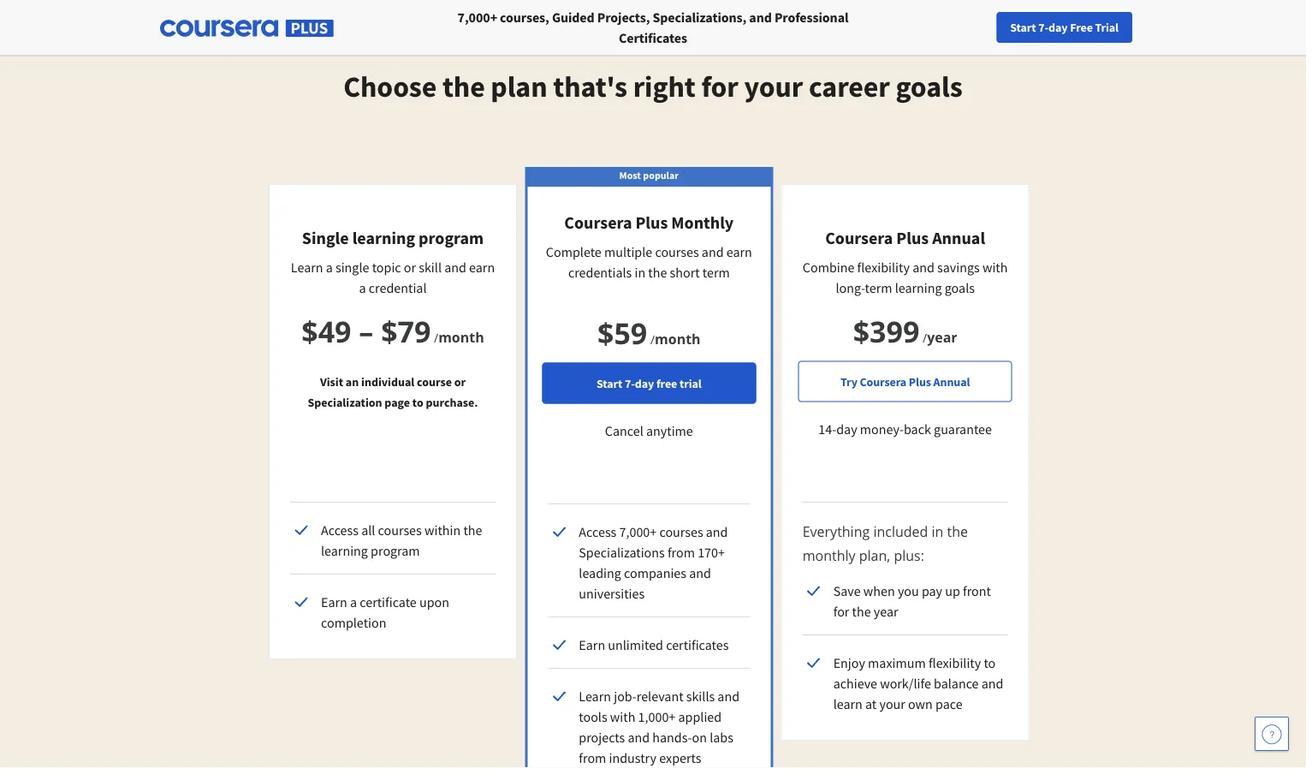 Task type: describe. For each thing, give the bounding box(es) containing it.
try coursera plus annual
[[841, 374, 971, 389]]

try coursera plus annual button
[[799, 361, 1013, 402]]

find
[[942, 20, 964, 35]]

back
[[904, 421, 932, 438]]

$49
[[302, 311, 352, 351]]

combine
[[803, 259, 855, 276]]

program inside access all courses within the learning program
[[371, 542, 420, 559]]

monthly
[[672, 212, 734, 233]]

flexibility inside enjoy maximum flexibility to achieve work/life balance and learn at your own pace
[[929, 654, 982, 671]]

everything
[[803, 522, 870, 541]]

0 vertical spatial learning
[[353, 227, 415, 249]]

170+
[[698, 544, 725, 561]]

find your new career link
[[933, 17, 1058, 39]]

everything included in the monthly plan, plus:
[[803, 522, 969, 565]]

earn unlimited certificates
[[579, 636, 729, 653]]

plus for annual
[[897, 227, 929, 249]]

skills
[[687, 688, 715, 705]]

/ for $59
[[651, 331, 655, 347]]

the inside save  when you pay up front for the year
[[853, 603, 871, 620]]

pace
[[936, 695, 963, 712]]

–
[[359, 311, 374, 351]]

job-
[[614, 688, 637, 705]]

month inside $59 / month
[[655, 329, 701, 348]]

coursera plus monthly
[[565, 212, 734, 233]]

and right skills
[[718, 688, 740, 705]]

short
[[670, 264, 700, 281]]

$399 / year
[[854, 311, 958, 351]]

coursera plus annual
[[826, 227, 986, 249]]

start 7-day free trial
[[1011, 20, 1119, 35]]

learn a single topic or skill and earn a credential
[[291, 259, 495, 296]]

career
[[1016, 20, 1049, 35]]

at
[[866, 695, 877, 712]]

0 vertical spatial program
[[419, 227, 484, 249]]

choose
[[344, 68, 437, 105]]

and down 170+
[[689, 564, 712, 581]]

visit an individual course or specialization page to purchase.
[[308, 374, 478, 410]]

career
[[809, 68, 890, 105]]

find your new career
[[942, 20, 1049, 35]]

plus:
[[894, 546, 925, 565]]

choose the plan that's right for your career goals
[[344, 68, 963, 105]]

credentials
[[569, 264, 632, 281]]

coursera inside "button"
[[860, 374, 907, 389]]

topic
[[372, 259, 401, 276]]

to inside enjoy maximum flexibility to achieve work/life balance and learn at your own pace
[[984, 654, 996, 671]]

savings
[[938, 259, 980, 276]]

maximum
[[868, 654, 926, 671]]

trial
[[680, 376, 702, 391]]

enjoy maximum flexibility to achieve work/life balance and learn at your own pace
[[834, 654, 1004, 712]]

term inside complete multiple courses and earn credentials in the short term
[[703, 264, 730, 281]]

and up 170+
[[706, 523, 728, 540]]

completion
[[321, 614, 387, 631]]

start 7-day free trial
[[597, 376, 702, 391]]

1 vertical spatial your
[[745, 68, 803, 105]]

monthly
[[803, 546, 856, 565]]

plus inside "button"
[[909, 374, 932, 389]]

$399
[[854, 311, 920, 351]]

projects,
[[597, 9, 650, 26]]

an
[[346, 374, 359, 389]]

the inside access all courses within the learning program
[[464, 522, 483, 539]]

start 7-day free trial button
[[997, 12, 1133, 43]]

and inside complete multiple courses and earn credentials in the short term
[[702, 243, 724, 260]]

labs
[[710, 729, 734, 746]]

certificate
[[360, 593, 417, 611]]

coursera for coursera plus monthly
[[565, 212, 632, 233]]

courses,
[[500, 9, 550, 26]]

1 horizontal spatial day
[[837, 421, 858, 438]]

annual inside "button"
[[934, 374, 971, 389]]

guarantee
[[934, 421, 992, 438]]

1,000+
[[638, 708, 676, 725]]

7,000+ inside 7,000+ courses, guided projects, specializations, and professional certificates
[[458, 9, 498, 26]]

/ for $399
[[923, 329, 928, 346]]

access for access 7,000+ courses and specializations from 170+ leading companies and universities
[[579, 523, 617, 540]]

learning inside access all courses within the learning program
[[321, 542, 368, 559]]

7,000+ inside 'access 7,000+ courses and specializations from 170+ leading companies and universities'
[[620, 523, 657, 540]]

$79
[[381, 311, 431, 351]]

page
[[385, 394, 410, 410]]

$59
[[598, 313, 648, 352]]

2 horizontal spatial a
[[359, 279, 366, 296]]

access 7,000+ courses and specializations from 170+ leading companies and universities
[[579, 523, 728, 602]]

purchase.
[[426, 394, 478, 410]]

that's
[[553, 68, 628, 105]]

individual
[[361, 374, 415, 389]]

courses for all
[[378, 522, 422, 539]]

specializations
[[579, 544, 665, 561]]

goals for learning
[[945, 279, 975, 296]]

certificates
[[666, 636, 729, 653]]

and inside enjoy maximum flexibility to achieve work/life balance and learn at your own pace
[[982, 675, 1004, 692]]

achieve
[[834, 675, 878, 692]]

goals for career
[[896, 68, 963, 105]]

0 vertical spatial annual
[[933, 227, 986, 249]]

start 7-day free trial button
[[542, 363, 756, 404]]

complete multiple courses and earn credentials in the short term
[[546, 243, 753, 281]]

balance
[[934, 675, 979, 692]]

14-
[[819, 421, 837, 438]]

own
[[909, 695, 933, 712]]

earn inside complete multiple courses and earn credentials in the short term
[[727, 243, 753, 260]]

experts
[[660, 749, 702, 766]]

all
[[362, 522, 375, 539]]

long-
[[836, 279, 865, 296]]

plus for monthly
[[636, 212, 668, 233]]

most
[[620, 168, 641, 182]]

combine flexibility and savings with long-term learning goals
[[803, 259, 1008, 296]]

applied
[[679, 708, 722, 725]]



Task type: vqa. For each thing, say whether or not it's contained in the screenshot.
Power
no



Task type: locate. For each thing, give the bounding box(es) containing it.
a
[[326, 259, 333, 276], [359, 279, 366, 296], [350, 593, 357, 611]]

1 horizontal spatial flexibility
[[929, 654, 982, 671]]

try
[[841, 374, 858, 389]]

1 vertical spatial or
[[454, 374, 466, 389]]

plus up 'back'
[[909, 374, 932, 389]]

goals down savings
[[945, 279, 975, 296]]

1 horizontal spatial a
[[350, 593, 357, 611]]

the down save
[[853, 603, 871, 620]]

in inside complete multiple courses and earn credentials in the short term
[[635, 264, 646, 281]]

0 vertical spatial flexibility
[[858, 259, 910, 276]]

1 horizontal spatial term
[[865, 279, 893, 296]]

a left single
[[326, 259, 333, 276]]

industry
[[609, 749, 657, 766]]

learn for learn job-relevant skills and tools with 1,000+ applied projects and hands-on labs from industry experts
[[579, 688, 611, 705]]

0 vertical spatial year
[[928, 328, 958, 346]]

1 vertical spatial start
[[597, 376, 623, 391]]

and left professional
[[750, 9, 772, 26]]

/ inside $399 / year
[[923, 329, 928, 346]]

start for start 7-day free trial
[[1011, 20, 1037, 35]]

0 horizontal spatial day
[[635, 376, 654, 391]]

when
[[864, 582, 895, 599]]

1 vertical spatial flexibility
[[929, 654, 982, 671]]

1 horizontal spatial start
[[1011, 20, 1037, 35]]

help center image
[[1262, 724, 1283, 744]]

courses inside 'access 7,000+ courses and specializations from 170+ leading companies and universities'
[[660, 523, 704, 540]]

annual
[[933, 227, 986, 249], [934, 374, 971, 389]]

learning down savings
[[895, 279, 942, 296]]

money-
[[860, 421, 904, 438]]

projects
[[579, 729, 625, 746]]

month up free
[[655, 329, 701, 348]]

your right find
[[966, 20, 989, 35]]

year inside save  when you pay up front for the year
[[874, 603, 899, 620]]

learn
[[291, 259, 323, 276], [579, 688, 611, 705]]

0 vertical spatial for
[[702, 68, 739, 105]]

0 vertical spatial earn
[[321, 593, 348, 611]]

professional
[[775, 9, 849, 26]]

unlimited
[[608, 636, 664, 653]]

day
[[1049, 20, 1068, 35], [635, 376, 654, 391], [837, 421, 858, 438]]

0 vertical spatial 7,000+
[[458, 9, 498, 26]]

1 horizontal spatial or
[[454, 374, 466, 389]]

0 horizontal spatial to
[[413, 394, 424, 410]]

and right balance
[[982, 675, 1004, 692]]

and down the monthly
[[702, 243, 724, 260]]

and inside learn a single topic or skill and earn a credential
[[445, 259, 467, 276]]

cancel anytime
[[605, 423, 693, 440]]

with inside learn job-relevant skills and tools with 1,000+ applied projects and hands-on labs from industry experts
[[610, 708, 636, 725]]

7,000+
[[458, 9, 498, 26], [620, 523, 657, 540]]

in down multiple
[[635, 264, 646, 281]]

0 horizontal spatial learn
[[291, 259, 323, 276]]

earn
[[321, 593, 348, 611], [579, 636, 606, 653]]

your right the at
[[880, 695, 906, 712]]

1 horizontal spatial earn
[[579, 636, 606, 653]]

show notifications image
[[1076, 21, 1096, 42]]

0 vertical spatial your
[[966, 20, 989, 35]]

1 vertical spatial a
[[359, 279, 366, 296]]

with down the job-
[[610, 708, 636, 725]]

learn
[[834, 695, 863, 712]]

with
[[983, 259, 1008, 276], [610, 708, 636, 725]]

a for single
[[326, 259, 333, 276]]

0 horizontal spatial from
[[579, 749, 607, 766]]

included
[[874, 522, 929, 541]]

1 horizontal spatial from
[[668, 544, 695, 561]]

year right '$399'
[[928, 328, 958, 346]]

guided
[[552, 9, 595, 26]]

or left skill
[[404, 259, 416, 276]]

month up course
[[439, 328, 484, 346]]

1 horizontal spatial month
[[655, 329, 701, 348]]

coursera for coursera plus annual
[[826, 227, 893, 249]]

earn up completion
[[321, 593, 348, 611]]

0 horizontal spatial year
[[874, 603, 899, 620]]

companies
[[624, 564, 687, 581]]

a for certificate
[[350, 593, 357, 611]]

in right included
[[932, 522, 944, 541]]

1 horizontal spatial /
[[651, 331, 655, 347]]

access for access all courses within the learning program
[[321, 522, 359, 539]]

from
[[668, 544, 695, 561], [579, 749, 607, 766]]

plan,
[[860, 546, 891, 565]]

access inside access all courses within the learning program
[[321, 522, 359, 539]]

0 vertical spatial with
[[983, 259, 1008, 276]]

0 horizontal spatial with
[[610, 708, 636, 725]]

7,000+ up the specializations
[[620, 523, 657, 540]]

and down coursera plus annual
[[913, 259, 935, 276]]

2 vertical spatial your
[[880, 695, 906, 712]]

universities
[[579, 585, 645, 602]]

from down 'projects'
[[579, 749, 607, 766]]

annual up guarantee
[[934, 374, 971, 389]]

0 horizontal spatial or
[[404, 259, 416, 276]]

coursera plus image
[[160, 20, 334, 37]]

you
[[898, 582, 919, 599]]

or for topic
[[404, 259, 416, 276]]

1 vertical spatial goals
[[945, 279, 975, 296]]

0 vertical spatial 7-
[[1039, 20, 1049, 35]]

0 horizontal spatial term
[[703, 264, 730, 281]]

up
[[946, 582, 961, 599]]

save  when you pay up front for the year
[[834, 582, 992, 620]]

0 vertical spatial a
[[326, 259, 333, 276]]

0 horizontal spatial a
[[326, 259, 333, 276]]

1 vertical spatial with
[[610, 708, 636, 725]]

0 vertical spatial to
[[413, 394, 424, 410]]

0 vertical spatial learn
[[291, 259, 323, 276]]

course
[[417, 374, 452, 389]]

tools
[[579, 708, 608, 725]]

visit
[[320, 374, 343, 389]]

from inside learn job-relevant skills and tools with 1,000+ applied projects and hands-on labs from industry experts
[[579, 749, 607, 766]]

0 vertical spatial or
[[404, 259, 416, 276]]

program down all
[[371, 542, 420, 559]]

the inside complete multiple courses and earn credentials in the short term
[[649, 264, 667, 281]]

new
[[991, 20, 1014, 35]]

to
[[413, 394, 424, 410], [984, 654, 996, 671]]

front
[[963, 582, 992, 599]]

term up '$399'
[[865, 279, 893, 296]]

on
[[692, 729, 707, 746]]

0 vertical spatial from
[[668, 544, 695, 561]]

the inside everything included in the monthly plan, plus:
[[948, 522, 969, 541]]

learning inside combine flexibility and savings with long-term learning goals
[[895, 279, 942, 296]]

courses for 7,000+
[[660, 523, 704, 540]]

2 vertical spatial a
[[350, 593, 357, 611]]

0 vertical spatial day
[[1049, 20, 1068, 35]]

courses
[[655, 243, 699, 260], [378, 522, 422, 539], [660, 523, 704, 540]]

learn inside learn a single topic or skill and earn a credential
[[291, 259, 323, 276]]

courses inside complete multiple courses and earn credentials in the short term
[[655, 243, 699, 260]]

learn job-relevant skills and tools with 1,000+ applied projects and hands-on labs from industry experts
[[579, 688, 740, 766]]

$59 / month
[[598, 313, 701, 352]]

0 vertical spatial in
[[635, 264, 646, 281]]

and inside combine flexibility and savings with long-term learning goals
[[913, 259, 935, 276]]

learning up 'topic'
[[353, 227, 415, 249]]

anytime
[[647, 423, 693, 440]]

the right 'within' at bottom
[[464, 522, 483, 539]]

year down 'when'
[[874, 603, 899, 620]]

2 horizontal spatial day
[[1049, 20, 1068, 35]]

annual up savings
[[933, 227, 986, 249]]

with right savings
[[983, 259, 1008, 276]]

0 horizontal spatial in
[[635, 264, 646, 281]]

goals down find
[[896, 68, 963, 105]]

1 horizontal spatial year
[[928, 328, 958, 346]]

1 vertical spatial day
[[635, 376, 654, 391]]

learn for learn a single topic or skill and earn a credential
[[291, 259, 323, 276]]

coursera right try
[[860, 374, 907, 389]]

0 vertical spatial goals
[[896, 68, 963, 105]]

access all courses within the learning program
[[321, 522, 483, 559]]

1 vertical spatial earn
[[579, 636, 606, 653]]

courses right all
[[378, 522, 422, 539]]

for right right
[[702, 68, 739, 105]]

earn a certificate upon completion
[[321, 593, 450, 631]]

term inside combine flexibility and savings with long-term learning goals
[[865, 279, 893, 296]]

or
[[404, 259, 416, 276], [454, 374, 466, 389]]

or inside visit an individual course or specialization page to purchase.
[[454, 374, 466, 389]]

0 horizontal spatial month
[[439, 328, 484, 346]]

earn for $59
[[579, 636, 606, 653]]

/ inside $49 – $79 / month
[[434, 329, 439, 346]]

0 horizontal spatial /
[[434, 329, 439, 346]]

to right page
[[413, 394, 424, 410]]

leading
[[579, 564, 622, 581]]

0 horizontal spatial for
[[702, 68, 739, 105]]

your inside enjoy maximum flexibility to achieve work/life balance and learn at your own pace
[[880, 695, 906, 712]]

upon
[[420, 593, 450, 611]]

0 horizontal spatial flexibility
[[858, 259, 910, 276]]

courses up 170+
[[660, 523, 704, 540]]

0 horizontal spatial 7,000+
[[458, 9, 498, 26]]

the right included
[[948, 522, 969, 541]]

and up industry
[[628, 729, 650, 746]]

access left all
[[321, 522, 359, 539]]

1 horizontal spatial to
[[984, 654, 996, 671]]

goals inside combine flexibility and savings with long-term learning goals
[[945, 279, 975, 296]]

0 horizontal spatial start
[[597, 376, 623, 391]]

a up completion
[[350, 593, 357, 611]]

in inside everything included in the monthly plan, plus:
[[932, 522, 944, 541]]

most popular
[[620, 168, 679, 182]]

learn down single
[[291, 259, 323, 276]]

earn left unlimited on the bottom of the page
[[579, 636, 606, 653]]

year inside $399 / year
[[928, 328, 958, 346]]

flexibility down coursera plus annual
[[858, 259, 910, 276]]

term
[[703, 264, 730, 281], [865, 279, 893, 296]]

pay
[[922, 582, 943, 599]]

learn inside learn job-relevant skills and tools with 1,000+ applied projects and hands-on labs from industry experts
[[579, 688, 611, 705]]

a down single
[[359, 279, 366, 296]]

flexibility
[[858, 259, 910, 276], [929, 654, 982, 671]]

and inside 7,000+ courses, guided projects, specializations, and professional certificates
[[750, 9, 772, 26]]

2 vertical spatial learning
[[321, 542, 368, 559]]

learning
[[353, 227, 415, 249], [895, 279, 942, 296], [321, 542, 368, 559]]

or up purchase.
[[454, 374, 466, 389]]

free
[[657, 376, 678, 391]]

and
[[750, 9, 772, 26], [702, 243, 724, 260], [445, 259, 467, 276], [913, 259, 935, 276], [706, 523, 728, 540], [689, 564, 712, 581], [982, 675, 1004, 692], [718, 688, 740, 705], [628, 729, 650, 746]]

coursera up complete
[[565, 212, 632, 233]]

1 vertical spatial from
[[579, 749, 607, 766]]

learning down all
[[321, 542, 368, 559]]

2 horizontal spatial /
[[923, 329, 928, 346]]

work/life
[[881, 675, 932, 692]]

term right short
[[703, 264, 730, 281]]

within
[[425, 522, 461, 539]]

to inside visit an individual course or specialization page to purchase.
[[413, 394, 424, 410]]

/ right $59
[[651, 331, 655, 347]]

single
[[336, 259, 369, 276]]

/ right '$399'
[[923, 329, 928, 346]]

in
[[635, 264, 646, 281], [932, 522, 944, 541]]

1 vertical spatial for
[[834, 603, 850, 620]]

1 vertical spatial learning
[[895, 279, 942, 296]]

plus up multiple
[[636, 212, 668, 233]]

learn up tools
[[579, 688, 611, 705]]

1 horizontal spatial in
[[932, 522, 944, 541]]

flexibility up balance
[[929, 654, 982, 671]]

or for course
[[454, 374, 466, 389]]

trial
[[1096, 20, 1119, 35]]

1 horizontal spatial with
[[983, 259, 1008, 276]]

0 horizontal spatial earn
[[469, 259, 495, 276]]

for down save
[[834, 603, 850, 620]]

earn down the monthly
[[727, 243, 753, 260]]

credential
[[369, 279, 427, 296]]

2 horizontal spatial your
[[966, 20, 989, 35]]

2 vertical spatial day
[[837, 421, 858, 438]]

for inside save  when you pay up front for the year
[[834, 603, 850, 620]]

1 horizontal spatial for
[[834, 603, 850, 620]]

courses for multiple
[[655, 243, 699, 260]]

7,000+ left courses,
[[458, 9, 498, 26]]

earn inside learn a single topic or skill and earn a credential
[[469, 259, 495, 276]]

a inside earn a certificate upon completion
[[350, 593, 357, 611]]

for
[[702, 68, 739, 105], [834, 603, 850, 620]]

None search field
[[235, 11, 578, 45]]

or inside learn a single topic or skill and earn a credential
[[404, 259, 416, 276]]

0 horizontal spatial access
[[321, 522, 359, 539]]

multiple
[[605, 243, 653, 260]]

single learning program
[[302, 227, 484, 249]]

start for start 7-day free trial
[[597, 376, 623, 391]]

/ inside $59 / month
[[651, 331, 655, 347]]

/ right $79
[[434, 329, 439, 346]]

1 horizontal spatial your
[[880, 695, 906, 712]]

access up the specializations
[[579, 523, 617, 540]]

access inside 'access 7,000+ courses and specializations from 170+ leading companies and universities'
[[579, 523, 617, 540]]

plus up combine flexibility and savings with long-term learning goals
[[897, 227, 929, 249]]

the left "plan"
[[443, 68, 485, 105]]

earn inside earn a certificate upon completion
[[321, 593, 348, 611]]

1 vertical spatial year
[[874, 603, 899, 620]]

coursera up combine
[[826, 227, 893, 249]]

0 vertical spatial start
[[1011, 20, 1037, 35]]

1 vertical spatial 7-
[[625, 376, 635, 391]]

0 horizontal spatial 7-
[[625, 376, 635, 391]]

1 vertical spatial learn
[[579, 688, 611, 705]]

courses inside access all courses within the learning program
[[378, 522, 422, 539]]

$49 – $79 / month
[[302, 311, 484, 351]]

1 horizontal spatial 7-
[[1039, 20, 1049, 35]]

access
[[321, 522, 359, 539], [579, 523, 617, 540]]

single
[[302, 227, 349, 249]]

1 vertical spatial annual
[[934, 374, 971, 389]]

earn for $49
[[321, 593, 348, 611]]

day for free
[[1049, 20, 1068, 35]]

0 horizontal spatial your
[[745, 68, 803, 105]]

program up skill
[[419, 227, 484, 249]]

skill
[[419, 259, 442, 276]]

1 horizontal spatial learn
[[579, 688, 611, 705]]

1 vertical spatial program
[[371, 542, 420, 559]]

and right skill
[[445, 259, 467, 276]]

1 horizontal spatial 7,000+
[[620, 523, 657, 540]]

1 horizontal spatial access
[[579, 523, 617, 540]]

1 horizontal spatial earn
[[727, 243, 753, 260]]

day for free
[[635, 376, 654, 391]]

from left 170+
[[668, 544, 695, 561]]

month inside $49 – $79 / month
[[439, 328, 484, 346]]

0 horizontal spatial earn
[[321, 593, 348, 611]]

flexibility inside combine flexibility and savings with long-term learning goals
[[858, 259, 910, 276]]

1 vertical spatial to
[[984, 654, 996, 671]]

to down "front" at the bottom right of page
[[984, 654, 996, 671]]

certificates
[[619, 29, 688, 46]]

from inside 'access 7,000+ courses and specializations from 170+ leading companies and universities'
[[668, 544, 695, 561]]

1 vertical spatial in
[[932, 522, 944, 541]]

14-day money-back guarantee
[[819, 421, 992, 438]]

your left career
[[745, 68, 803, 105]]

7- for free
[[625, 376, 635, 391]]

1 vertical spatial 7,000+
[[620, 523, 657, 540]]

cancel
[[605, 423, 644, 440]]

hands-
[[653, 729, 692, 746]]

right
[[633, 68, 696, 105]]

7- for free
[[1039, 20, 1049, 35]]

courses up short
[[655, 243, 699, 260]]

with inside combine flexibility and savings with long-term learning goals
[[983, 259, 1008, 276]]

popular
[[643, 168, 679, 182]]

earn right skill
[[469, 259, 495, 276]]

the left short
[[649, 264, 667, 281]]



